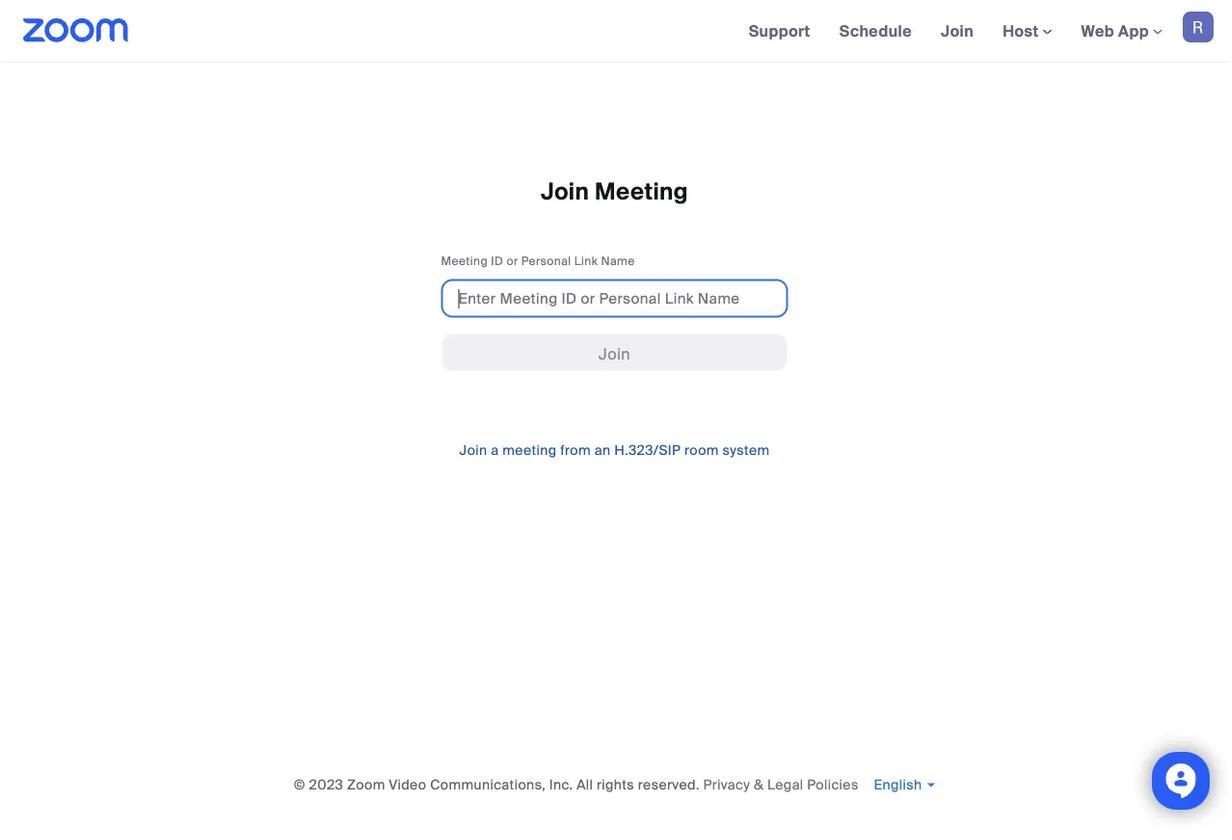 Task type: locate. For each thing, give the bounding box(es) containing it.
join inside the meetings navigation
[[941, 21, 974, 41]]

meeting up name
[[595, 177, 689, 207]]

join a meeting from an h.323/sip room system
[[460, 442, 770, 460]]

banner
[[0, 0, 1229, 63]]

support
[[749, 21, 811, 41]]

meeting
[[595, 177, 689, 207], [441, 254, 488, 268]]

1 vertical spatial meeting
[[441, 254, 488, 268]]

name
[[601, 254, 635, 268]]

reserved.
[[638, 776, 700, 794]]

web app
[[1082, 21, 1149, 41]]

meeting left id
[[441, 254, 488, 268]]

join inside button
[[599, 344, 631, 364]]

join meeting
[[541, 177, 689, 207]]

privacy & legal policies link
[[704, 776, 859, 794]]

host
[[1003, 21, 1043, 41]]

room
[[685, 442, 719, 460]]

inc.
[[549, 776, 573, 794]]

legal
[[767, 776, 804, 794]]

©
[[294, 776, 305, 794]]

id
[[491, 254, 504, 268]]

support link
[[734, 0, 825, 62]]

join for "join" button
[[599, 344, 631, 364]]

zoom logo image
[[23, 18, 129, 42]]

join left a
[[460, 442, 488, 460]]

join left host in the right of the page
[[941, 21, 974, 41]]

english
[[874, 776, 922, 794]]

join
[[941, 21, 974, 41], [541, 177, 589, 207], [599, 344, 631, 364], [460, 442, 488, 460]]

join for join link
[[941, 21, 974, 41]]

meeting
[[503, 442, 557, 460]]

schedule
[[840, 21, 912, 41]]

join up personal
[[541, 177, 589, 207]]

or
[[507, 254, 518, 268]]

from
[[561, 442, 591, 460]]

1 horizontal spatial meeting
[[595, 177, 689, 207]]

link
[[575, 254, 598, 268]]

schedule link
[[825, 0, 927, 62]]

english button
[[874, 776, 936, 794]]

&
[[754, 776, 764, 794]]

0 vertical spatial meeting
[[595, 177, 689, 207]]

join down 'meeting id or personal link name' text box
[[599, 344, 631, 364]]

meetings navigation
[[734, 0, 1229, 63]]

personal
[[522, 254, 571, 268]]

profile picture image
[[1183, 12, 1214, 42]]



Task type: describe. For each thing, give the bounding box(es) containing it.
rights
[[597, 776, 635, 794]]

zoom
[[347, 776, 385, 794]]

host button
[[1003, 21, 1053, 41]]

join a meeting from an h.323/sip room system link
[[460, 442, 770, 460]]

meeting id or personal link name
[[441, 254, 635, 268]]

join for join meeting
[[541, 177, 589, 207]]

communications,
[[430, 776, 546, 794]]

video
[[389, 776, 427, 794]]

h.323/sip
[[615, 442, 681, 460]]

an
[[595, 442, 611, 460]]

a
[[491, 442, 499, 460]]

app
[[1119, 21, 1149, 41]]

web app button
[[1082, 21, 1163, 41]]

policies
[[807, 776, 859, 794]]

web
[[1082, 21, 1115, 41]]

all
[[577, 776, 593, 794]]

join for join a meeting from an h.323/sip room system
[[460, 442, 488, 460]]

join link
[[927, 0, 989, 62]]

Meeting ID or Personal Link Name text field
[[441, 279, 788, 318]]

banner containing support
[[0, 0, 1229, 63]]

system
[[723, 442, 770, 460]]

© 2023 zoom video communications, inc. all rights reserved. privacy & legal policies
[[294, 776, 859, 794]]

privacy
[[704, 776, 750, 794]]

join button
[[441, 333, 788, 372]]

2023
[[309, 776, 343, 794]]

0 horizontal spatial meeting
[[441, 254, 488, 268]]



Task type: vqa. For each thing, say whether or not it's contained in the screenshot.
'Personal Menu' MENU
no



